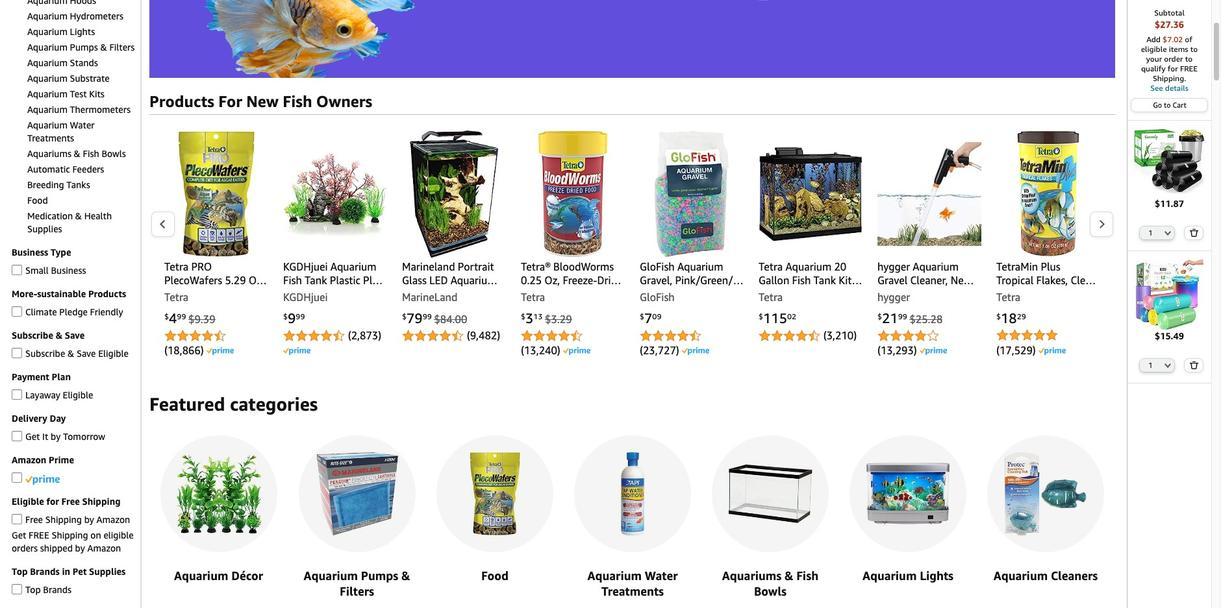 Task type: describe. For each thing, give the bounding box(es) containing it.
99 for 9
[[296, 312, 305, 321]]

checkbox image for get
[[12, 432, 22, 442]]

aquarium cleaners image
[[1004, 452, 1088, 537]]

99 for 4
[[177, 312, 186, 321]]

aquarium inside aquarium water treatments
[[588, 569, 642, 584]]

of
[[1185, 34, 1193, 44]]

top brands in pet supplies
[[12, 567, 126, 578]]

layaway eligible
[[25, 390, 93, 401]]

aquariums & fish bowls
[[722, 569, 819, 599]]

fish inside the tetra aquarium 20 gallon fish tank kit… tetra
[[792, 274, 811, 287]]

checkbox image for business type
[[12, 265, 22, 276]]

plan
[[52, 372, 71, 383]]

for
[[218, 93, 242, 111]]

aquarium hydrometers link
[[27, 10, 123, 21]]

it
[[42, 431, 48, 442]]

$7.02
[[1163, 34, 1183, 44]]

dropdown image
[[1165, 230, 1172, 236]]

previous image
[[159, 220, 166, 229]]

qualify
[[1142, 64, 1166, 73]]

delete image for $11.87
[[1190, 228, 1199, 237]]

led
[[430, 274, 448, 287]]

$25.28
[[910, 313, 943, 326]]

aquariums inside aquarium hydrometers aquarium lights aquarium pumps & filters aquarium stands aquarium substrate aquarium test kits aquarium thermometers aquarium water treatments aquariums & fish bowls automatic feeders breeding tanks food medication & health supplies
[[27, 148, 71, 159]]

see
[[1151, 83, 1163, 93]]

$ for 3
[[521, 312, 526, 321]]

1 vertical spatial food
[[481, 569, 509, 584]]

dri…
[[597, 274, 622, 287]]

breeding tanks link
[[27, 179, 90, 190]]

1 vertical spatial shipping
[[45, 515, 82, 526]]

top for top brands in pet supplies
[[12, 567, 28, 578]]

kgdhjuei aquarium fish tank plastic pl… kgdhjuei
[[283, 261, 383, 304]]

add $7.02
[[1147, 34, 1185, 44]]

tank inside 'kgdhjuei aquarium fish tank plastic pl… kgdhjuei'
[[305, 274, 327, 287]]

aquarium lights
[[863, 569, 954, 584]]

new
[[246, 93, 279, 111]]

0 horizontal spatial aquarium pumps & filters link
[[27, 42, 135, 53]]

aquarium lights image
[[866, 452, 951, 537]]

kit…
[[839, 274, 862, 287]]

tropical
[[997, 274, 1034, 287]]

type
[[51, 247, 71, 258]]

gravel,
[[640, 274, 673, 287]]

treatments inside aquarium hydrometers aquarium lights aquarium pumps & filters aquarium stands aquarium substrate aquarium test kits aquarium thermometers aquarium water treatments aquariums & fish bowls automatic feeders breeding tanks food medication & health supplies
[[27, 133, 74, 144]]

acs amazonprime image for $25.28
[[920, 347, 947, 355]]

0 horizontal spatial food link
[[27, 195, 48, 206]]

$15.49
[[1155, 331, 1184, 342]]

save for subscribe & save eligible
[[77, 348, 96, 359]]

kgdhjuei aquarium fish tank plastic plants and cave rock decorations decor set 7 pieces, small and large artif image
[[283, 152, 387, 237]]

aquarium substrate link
[[27, 73, 110, 84]]

(2,873)
[[348, 329, 381, 342]]

115
[[763, 310, 787, 327]]

2 hygger from the top
[[878, 291, 910, 304]]

tetra®
[[521, 261, 551, 274]]

1 vertical spatial aquarium lights link
[[839, 436, 977, 584]]

2 kgdhjuei from the top
[[283, 291, 328, 304]]

tetra up plecowafers
[[164, 261, 189, 274]]

$ 9 99
[[283, 310, 305, 327]]

tetramin plus tropical flakes, cle… link
[[997, 261, 1101, 290]]

stands
[[70, 57, 98, 68]]

pledge
[[59, 307, 88, 318]]

acs amazonprime image for 9
[[283, 347, 311, 355]]

tetra down gallon
[[759, 291, 783, 304]]

$ 18 29
[[997, 310, 1026, 327]]

tetra inside tetramin plus tropical flakes, cle… tetra
[[997, 291, 1021, 304]]

1 kgdhjuei from the top
[[283, 261, 328, 274]]

see details
[[1151, 83, 1189, 93]]

automatic
[[27, 164, 70, 175]]

small
[[25, 265, 49, 276]]

3
[[526, 310, 534, 327]]

o…
[[249, 274, 267, 287]]

79
[[407, 310, 423, 327]]

gravel
[[878, 274, 908, 287]]

featured
[[149, 394, 225, 415]]

for inside of eligible items to your order to qualify for free shipping.
[[1168, 64, 1178, 73]]

1 vertical spatial amazon
[[97, 515, 130, 526]]

(23,727)
[[640, 344, 679, 357]]

0 vertical spatial shipping
[[82, 496, 121, 507]]

pet
[[73, 567, 87, 578]]

(13,240)
[[521, 344, 561, 357]]

eligible inside free shipping by amazon get free shipping on eligible orders shipped by amazon
[[104, 530, 134, 541]]

items
[[1169, 44, 1189, 54]]

tetra inside the tetra® bloodworms 0.25 oz, freeze-dri… tetra
[[521, 291, 545, 304]]

automatic feeders link
[[27, 164, 104, 175]]

gallon
[[759, 274, 790, 287]]

more-sustainable products
[[12, 288, 126, 300]]

add
[[1147, 34, 1161, 44]]

0.25
[[521, 274, 542, 287]]

tetra aquarium 20 gallon fish tank kit… link
[[759, 261, 863, 290]]

1 horizontal spatial aquarium water treatments link
[[564, 436, 702, 600]]

portrait
[[458, 261, 494, 274]]

on
[[91, 530, 101, 541]]

0 horizontal spatial aquarium water treatments link
[[27, 120, 95, 144]]

glass
[[402, 274, 427, 287]]

décor
[[231, 569, 263, 584]]

1 horizontal spatial food link
[[426, 436, 564, 584]]

subtotal $27.36
[[1155, 8, 1185, 30]]

hommaly 1.2 gallon 240 pcs small black trash bags, strong garbage bags, bathroom trash can bin liners unscented, mini plastic bags for office, waste basket liner, fit 3,4.5,6 liters, 0.5,0.8,1,1.2 gal image
[[1134, 126, 1205, 197]]

$ for 21
[[878, 312, 882, 321]]

aquarium water treatments image
[[591, 452, 675, 537]]

$ 115 02
[[759, 310, 797, 327]]

$84.00
[[434, 313, 467, 326]]

hygger aquarium gravel cleaner, ne… hygger
[[878, 261, 974, 304]]

glofish aquarium gravel, pink/green/… glofish
[[640, 261, 744, 304]]

aquarium inside glofish aquarium gravel, pink/green/… glofish
[[678, 261, 724, 274]]

friendly
[[90, 307, 123, 318]]

supplies inside aquarium hydrometers aquarium lights aquarium pumps & filters aquarium stands aquarium substrate aquarium test kits aquarium thermometers aquarium water treatments aquariums & fish bowls automatic feeders breeding tanks food medication & health supplies
[[27, 223, 62, 235]]

plus
[[1041, 261, 1061, 274]]

shipped
[[40, 543, 73, 554]]

aquarium inside 'link'
[[994, 569, 1048, 584]]

$ for 115
[[759, 312, 763, 321]]

prime eligible image
[[25, 475, 60, 485]]

acs amazonprime image for 18
[[1039, 347, 1066, 355]]

tetra® bloodworms 0.25 oz, freeze-dri… link
[[521, 261, 625, 290]]

marineland portrait glass led aquariu… marineland
[[402, 261, 498, 304]]

7
[[645, 310, 653, 327]]

2 vertical spatial by
[[75, 543, 85, 554]]

1 horizontal spatial supplies
[[89, 567, 126, 578]]

tetra pro plecowafers 5.29 o… link
[[164, 261, 268, 290]]

18
[[1001, 310, 1017, 327]]

1 hygger from the top
[[878, 261, 910, 274]]

pink/green/…
[[675, 274, 744, 287]]

save for subscribe & save
[[65, 330, 85, 341]]

business type
[[12, 247, 71, 258]]

prime
[[49, 455, 74, 466]]

0 horizontal spatial products
[[88, 288, 126, 300]]

1 horizontal spatial eligible
[[63, 390, 93, 401]]

$11.87
[[1155, 198, 1184, 209]]

20
[[834, 261, 847, 274]]

tetra® bloodworms 0.25 oz, freeze-dri… tetra
[[521, 261, 622, 304]]



Task type: vqa. For each thing, say whether or not it's contained in the screenshot.


Task type: locate. For each thing, give the bounding box(es) containing it.
go
[[1153, 101, 1162, 109]]

subscribe & save
[[12, 330, 85, 341]]

0 horizontal spatial water
[[70, 120, 95, 131]]

ne…
[[951, 274, 974, 287]]

test
[[70, 88, 87, 99]]

shipping.
[[1153, 73, 1186, 83]]

acs amazonprime image right (13,240)
[[563, 347, 590, 355]]

0 vertical spatial aquarium water treatments link
[[27, 120, 95, 144]]

to right order
[[1185, 54, 1193, 64]]

1 horizontal spatial bowls
[[754, 585, 787, 599]]

0 vertical spatial food
[[27, 195, 48, 206]]

3 $ from the left
[[402, 312, 407, 321]]

free down items
[[1180, 64, 1198, 73]]

tetra up 4 at the bottom of page
[[164, 291, 189, 304]]

tetra pro plecowafers 5.29 ounces, nutritionally balanced vegetarian fish food for bottom feeders, concentrate image
[[178, 131, 255, 258]]

1 99 from the left
[[177, 312, 186, 321]]

0 vertical spatial aquarium lights link
[[27, 26, 95, 37]]

checkbox image inside 'top brands' link
[[12, 585, 22, 595]]

99 inside $ 79 99 $84.00
[[423, 312, 432, 321]]

glofish
[[640, 261, 675, 274], [640, 291, 675, 304]]

owners
[[316, 93, 372, 111]]

get up "orders"
[[12, 530, 26, 541]]

amazon down on
[[87, 543, 121, 554]]

1 horizontal spatial business
[[51, 265, 86, 276]]

1 left dropdown icon
[[1149, 361, 1153, 370]]

1 horizontal spatial products
[[149, 93, 214, 111]]

business
[[12, 247, 48, 258], [51, 265, 86, 276]]

aquarium décor image
[[176, 452, 261, 537]]

1 horizontal spatial food
[[481, 569, 509, 584]]

0 vertical spatial water
[[70, 120, 95, 131]]

$ for 18
[[997, 312, 1001, 321]]

$ 4 99 $9.39
[[164, 310, 215, 327]]

0 horizontal spatial eligible
[[12, 496, 44, 507]]

substrate
[[70, 73, 110, 84]]

aquariums & fish bowls image
[[728, 452, 813, 537]]

7 $ from the left
[[878, 312, 882, 321]]

checkbox image for top brands in pet supplies
[[12, 585, 22, 595]]

$ down the gravel
[[878, 312, 882, 321]]

marineland
[[402, 291, 458, 304]]

eligible down plan
[[63, 390, 93, 401]]

categories
[[230, 394, 318, 415]]

get
[[25, 431, 40, 442], [12, 530, 26, 541]]

1 horizontal spatial treatments
[[602, 585, 664, 599]]

0 vertical spatial food link
[[27, 195, 48, 206]]

1 left dropdown image
[[1149, 228, 1153, 237]]

3 checkbox image from the top
[[12, 390, 22, 401]]

0 horizontal spatial for
[[46, 496, 59, 507]]

hygger aquarium gravel cleaner, new quick water changer with air-pressing button fish tank sand cleaner kit aq image
[[878, 143, 982, 246]]

see details link
[[1134, 83, 1205, 93]]

brands down the in
[[43, 585, 72, 596]]

orders
[[12, 543, 38, 554]]

products left for
[[149, 93, 214, 111]]

1 delete image from the top
[[1190, 228, 1199, 237]]

8 $ from the left
[[997, 312, 1001, 321]]

free inside of eligible items to your order to qualify for free shipping.
[[1180, 64, 1198, 73]]

5 $ from the left
[[640, 312, 645, 321]]

1 acs amazonprime image from the left
[[206, 347, 234, 355]]

acs amazonprime image
[[206, 347, 234, 355], [283, 347, 311, 355]]

featured categories
[[149, 394, 318, 415]]

2 1 from the top
[[1149, 361, 1153, 370]]

payment plan
[[12, 372, 71, 383]]

0 vertical spatial treatments
[[27, 133, 74, 144]]

kgdhjuei
[[283, 261, 328, 274], [283, 291, 328, 304]]

checkbox image up the payment
[[12, 349, 22, 359]]

$ for 4
[[164, 312, 169, 321]]

4 $ from the left
[[521, 312, 526, 321]]

$ inside the $ 115 02
[[759, 312, 763, 321]]

1 vertical spatial business
[[51, 265, 86, 276]]

aquariums & fish bowls link
[[27, 148, 126, 159], [702, 436, 839, 600]]

$27.36
[[1155, 19, 1184, 30]]

checkbox image for more-sustainable products
[[12, 307, 22, 317]]

tetra® bloodworms 0.25 oz, freeze-dried food for freshwater and saltwater fish, seafood image
[[538, 131, 608, 258]]

0 horizontal spatial lights
[[70, 26, 95, 37]]

checkbox image left prime eligible image
[[12, 473, 22, 484]]

get inside free shipping by amazon get free shipping on eligible orders shipped by amazon
[[12, 530, 26, 541]]

$ for 7
[[640, 312, 645, 321]]

1 vertical spatial lights
[[920, 569, 954, 584]]

delete image right dropdown image
[[1190, 228, 1199, 237]]

get left it
[[25, 431, 40, 442]]

get it by tomorrow
[[25, 431, 105, 442]]

1 horizontal spatial free
[[61, 496, 80, 507]]

checkbox image for eligible for free shipping
[[12, 515, 22, 525]]

0 vertical spatial eligible
[[1141, 44, 1167, 54]]

1 1 from the top
[[1149, 228, 1153, 237]]

99 inside $ 9 99
[[296, 312, 305, 321]]

0 vertical spatial get
[[25, 431, 40, 442]]

0 vertical spatial glofish
[[640, 261, 675, 274]]

0 horizontal spatial free
[[25, 515, 43, 526]]

business down "type"
[[51, 265, 86, 276]]

for down prime eligible image
[[46, 496, 59, 507]]

fish inside aquariums & fish bowls
[[797, 569, 819, 584]]

13
[[534, 312, 543, 321]]

2 acs amazonprime image from the left
[[682, 347, 709, 355]]

climate pledge friendly
[[25, 307, 123, 318]]

1 checkbox image from the top
[[12, 265, 22, 276]]

99 down marineland on the left top of the page
[[423, 312, 432, 321]]

99 for 21
[[898, 312, 907, 321]]

delivery
[[12, 413, 47, 424]]

1 vertical spatial food link
[[426, 436, 564, 584]]

supplies down the medication
[[27, 223, 62, 235]]

list containing 4
[[149, 131, 1116, 360]]

1 horizontal spatial aquariums
[[722, 569, 782, 584]]

0 vertical spatial supplies
[[27, 223, 62, 235]]

1 vertical spatial aquarium water treatments link
[[564, 436, 702, 600]]

checkbox image for payment plan
[[12, 390, 22, 401]]

1 horizontal spatial free
[[1180, 64, 1198, 73]]

subscribe down climate
[[12, 330, 53, 341]]

for right qualify
[[1168, 64, 1178, 73]]

checkbox image down delivery
[[12, 432, 22, 442]]

acs amazonprime image right (23,727)
[[682, 347, 709, 355]]

marineland
[[402, 261, 455, 274]]

2 vertical spatial shipping
[[52, 530, 88, 541]]

1 for $15.49
[[1149, 361, 1153, 370]]

$ inside $ 21 99 $25.28
[[878, 312, 882, 321]]

delete image
[[1190, 228, 1199, 237], [1190, 361, 1199, 370]]

0 vertical spatial 1
[[1149, 228, 1153, 237]]

aquarium inside 'kgdhjuei aquarium fish tank plastic pl… kgdhjuei'
[[331, 261, 377, 274]]

$ down marineland on the left top of the page
[[402, 312, 407, 321]]

0 vertical spatial for
[[1168, 64, 1178, 73]]

tetra up gallon
[[759, 261, 783, 274]]

by up pet
[[75, 543, 85, 554]]

2 tank from the left
[[814, 274, 836, 287]]

acs amazonprime image
[[563, 347, 590, 355], [682, 347, 709, 355], [920, 347, 947, 355], [1039, 347, 1066, 355]]

bowls inside aquarium hydrometers aquarium lights aquarium pumps & filters aquarium stands aquarium substrate aquarium test kits aquarium thermometers aquarium water treatments aquariums & fish bowls automatic feeders breeding tanks food medication & health supplies
[[102, 148, 126, 159]]

0 horizontal spatial aquarium lights link
[[27, 26, 95, 37]]

bowls
[[102, 148, 126, 159], [754, 585, 787, 599]]

1 vertical spatial eligible
[[104, 530, 134, 541]]

checkbox image up "orders"
[[12, 515, 22, 525]]

by right it
[[51, 431, 61, 442]]

1 vertical spatial bowls
[[754, 585, 787, 599]]

29
[[1017, 312, 1026, 321]]

1 vertical spatial top
[[25, 585, 41, 596]]

business up small
[[12, 247, 48, 258]]

checkbox image inside subscribe & save eligible link
[[12, 349, 22, 359]]

$ for 79
[[402, 312, 407, 321]]

brands for top brands
[[43, 585, 72, 596]]

acs amazonprime image down $25.28
[[920, 347, 947, 355]]

1 for $11.87
[[1149, 228, 1153, 237]]

0 horizontal spatial filters
[[109, 42, 135, 53]]

6 checkbox image from the top
[[12, 585, 22, 595]]

hygger down the gravel
[[878, 291, 910, 304]]

$ inside $ 3 13 $3.29
[[521, 312, 526, 321]]

tetra down tropical
[[997, 291, 1021, 304]]

hygger up the gravel
[[878, 261, 910, 274]]

bowls inside aquariums & fish bowls
[[754, 585, 787, 599]]

plecowafers
[[164, 274, 222, 287]]

1 horizontal spatial tank
[[814, 274, 836, 287]]

marineland portrait glass led aquarium kit, 5 gallons, hidden filtration,black image
[[410, 131, 499, 258]]

checkbox image inside small business link
[[12, 265, 22, 276]]

free inside free shipping by amazon get free shipping on eligible orders shipped by amazon
[[29, 530, 49, 541]]

delete image for $15.49
[[1190, 361, 1199, 370]]

aquariums inside aquariums & fish bowls
[[722, 569, 782, 584]]

1 tank from the left
[[305, 274, 327, 287]]

eligible up qualify
[[1141, 44, 1167, 54]]

layaway eligible link
[[12, 388, 93, 402]]

(9,482)
[[467, 329, 500, 342]]

$ inside $ 9 99
[[283, 312, 288, 321]]

1 horizontal spatial aquariums & fish bowls link
[[702, 436, 839, 600]]

1 $ from the left
[[164, 312, 169, 321]]

4 99 from the left
[[898, 312, 907, 321]]

subscribe for subscribe & save
[[12, 330, 53, 341]]

$ left 29
[[997, 312, 1001, 321]]

eligible inside of eligible items to your order to qualify for free shipping.
[[1141, 44, 1167, 54]]

eligible down prime eligible image
[[12, 496, 44, 507]]

bird store image
[[149, 0, 1116, 78]]

$ 21 99 $25.28
[[878, 310, 943, 327]]

3 acs amazonprime image from the left
[[920, 347, 947, 355]]

aquarium pumps & filters image
[[315, 452, 399, 537]]

checkbox image
[[12, 349, 22, 359], [12, 432, 22, 442]]

0 vertical spatial aquariums & fish bowls link
[[27, 148, 126, 159]]

filters
[[109, 42, 135, 53], [340, 585, 374, 599]]

tank inside the tetra aquarium 20 gallon fish tank kit… tetra
[[814, 274, 836, 287]]

2 checkbox image from the top
[[12, 432, 22, 442]]

5 checkbox image from the top
[[12, 515, 22, 525]]

& inside aquariums & fish bowls
[[785, 569, 794, 584]]

shipping down eligible for free shipping
[[45, 515, 82, 526]]

$ inside $ 79 99 $84.00
[[402, 312, 407, 321]]

aquarium
[[27, 10, 67, 21], [27, 26, 67, 37], [27, 42, 67, 53], [27, 57, 67, 68], [27, 73, 67, 84], [27, 88, 67, 99], [27, 104, 67, 115], [27, 120, 67, 131], [331, 261, 377, 274], [678, 261, 724, 274], [786, 261, 832, 274], [913, 261, 959, 274], [174, 569, 228, 584], [304, 569, 358, 584], [588, 569, 642, 584], [863, 569, 917, 584], [994, 569, 1048, 584]]

checkbox image inside the climate pledge friendly link
[[12, 307, 22, 317]]

tanks
[[66, 179, 90, 190]]

1 vertical spatial eligible
[[63, 390, 93, 401]]

delete image right dropdown icon
[[1190, 361, 1199, 370]]

$ 7 09
[[640, 310, 662, 327]]

tetramin plus tropical flakes, cle… tetra
[[997, 261, 1096, 304]]

checkbox image down the payment
[[12, 390, 22, 401]]

top down "orders"
[[12, 567, 28, 578]]

checkbox image
[[12, 265, 22, 276], [12, 307, 22, 317], [12, 390, 22, 401], [12, 473, 22, 484], [12, 515, 22, 525], [12, 585, 22, 595]]

0 vertical spatial products
[[149, 93, 214, 111]]

02
[[787, 312, 797, 321]]

0 vertical spatial checkbox image
[[12, 349, 22, 359]]

by up on
[[84, 515, 94, 526]]

treatments inside aquarium water treatments
[[602, 585, 664, 599]]

next image
[[1099, 220, 1106, 229]]

order
[[1164, 54, 1183, 64]]

6 $ from the left
[[759, 312, 763, 321]]

free inside free shipping by amazon get free shipping on eligible orders shipped by amazon
[[25, 515, 43, 526]]

1 horizontal spatial lights
[[920, 569, 954, 584]]

lights inside aquarium lights link
[[920, 569, 954, 584]]

1 horizontal spatial water
[[645, 569, 678, 584]]

pumps inside aquarium pumps & filters
[[361, 569, 398, 584]]

0 horizontal spatial aquariums & fish bowls link
[[27, 148, 126, 159]]

tetra aquarium 20 gallon fish tank kit, includes led lighting and decor image
[[759, 147, 863, 242]]

subscribe & save eligible
[[25, 348, 129, 359]]

0 vertical spatial amazon
[[12, 455, 46, 466]]

1 horizontal spatial filters
[[340, 585, 374, 599]]

99 down 'kgdhjuei aquarium fish tank plastic pl… kgdhjuei'
[[296, 312, 305, 321]]

cle…
[[1071, 274, 1096, 287]]

2 99 from the left
[[296, 312, 305, 321]]

food image
[[453, 452, 537, 537]]

glofish aquarium gravel, pink/green/blue fluorescent, 5-pound, bag pink/green/blue fluorescent, 4 x 5 x 9 inch image
[[655, 131, 729, 258]]

$ left 13
[[521, 312, 526, 321]]

0 vertical spatial lights
[[70, 26, 95, 37]]

aquarium water treatments
[[588, 569, 678, 599]]

$ down 'kgdhjuei aquarium fish tank plastic pl… kgdhjuei'
[[283, 312, 288, 321]]

4 acs amazonprime image from the left
[[1039, 347, 1066, 355]]

checkbox image inside layaway eligible link
[[12, 390, 22, 401]]

1 vertical spatial free
[[25, 515, 43, 526]]

food link
[[27, 195, 48, 206], [426, 436, 564, 584]]

99 for 79
[[423, 312, 432, 321]]

checkbox image inside get it by tomorrow link
[[12, 432, 22, 442]]

2 acs amazonprime image from the left
[[283, 347, 311, 355]]

1 vertical spatial 1
[[1149, 361, 1153, 370]]

1 horizontal spatial pumps
[[361, 569, 398, 584]]

subscribe for subscribe & save eligible
[[25, 348, 65, 359]]

subscribe down "subscribe & save"
[[25, 348, 65, 359]]

4 checkbox image from the top
[[12, 473, 22, 484]]

$ left 09
[[640, 312, 645, 321]]

food inside aquarium hydrometers aquarium lights aquarium pumps & filters aquarium stands aquarium substrate aquarium test kits aquarium thermometers aquarium water treatments aquariums & fish bowls automatic feeders breeding tanks food medication & health supplies
[[27, 195, 48, 206]]

1 vertical spatial aquariums & fish bowls link
[[702, 436, 839, 600]]

tank down 20
[[814, 274, 836, 287]]

0 vertical spatial pumps
[[70, 42, 98, 53]]

amazon
[[12, 455, 46, 466], [97, 515, 130, 526], [87, 543, 121, 554]]

supplies right pet
[[89, 567, 126, 578]]

top brands
[[25, 585, 72, 596]]

amazon up on
[[97, 515, 130, 526]]

by for shipping
[[84, 515, 94, 526]]

1 vertical spatial get
[[12, 530, 26, 541]]

acs amazonprime image right (18,866)
[[206, 347, 234, 355]]

thermometers
[[70, 104, 131, 115]]

1 vertical spatial for
[[46, 496, 59, 507]]

1 horizontal spatial acs amazonprime image
[[283, 347, 311, 355]]

0 vertical spatial by
[[51, 431, 61, 442]]

99 left $25.28
[[898, 312, 907, 321]]

3 99 from the left
[[423, 312, 432, 321]]

0 horizontal spatial bowls
[[102, 148, 126, 159]]

2 vertical spatial amazon
[[87, 543, 121, 554]]

2 $ from the left
[[283, 312, 288, 321]]

0 horizontal spatial acs amazonprime image
[[206, 347, 234, 355]]

0 horizontal spatial business
[[12, 247, 48, 258]]

& inside aquarium pumps & filters
[[402, 569, 410, 584]]

1 vertical spatial filters
[[340, 585, 374, 599]]

0 vertical spatial top
[[12, 567, 28, 578]]

save up subscribe & save eligible
[[65, 330, 85, 341]]

to right go
[[1164, 101, 1171, 109]]

1 horizontal spatial eligible
[[1141, 44, 1167, 54]]

products up friendly
[[88, 288, 126, 300]]

1 vertical spatial water
[[645, 569, 678, 584]]

checkbox image for amazon prime
[[12, 473, 22, 484]]

0 vertical spatial free
[[61, 496, 80, 507]]

delivery day
[[12, 413, 66, 424]]

$ inside the $ 7 09
[[640, 312, 645, 321]]

1 horizontal spatial aquarium pumps & filters link
[[288, 436, 426, 600]]

hydrometers
[[70, 10, 123, 21]]

free up free shipping by amazon get free shipping on eligible orders shipped by amazon
[[61, 496, 80, 507]]

filters inside aquarium hydrometers aquarium lights aquarium pumps & filters aquarium stands aquarium substrate aquarium test kits aquarium thermometers aquarium water treatments aquariums & fish bowls automatic feeders breeding tanks food medication & health supplies
[[109, 42, 135, 53]]

None submit
[[1185, 227, 1203, 240], [1185, 359, 1203, 372], [1185, 227, 1203, 240], [1185, 359, 1203, 372]]

aquarium inside the tetra aquarium 20 gallon fish tank kit… tetra
[[786, 261, 832, 274]]

$ for 9
[[283, 312, 288, 321]]

0 horizontal spatial supplies
[[27, 223, 62, 235]]

tank left plastic
[[305, 274, 327, 287]]

by for it
[[51, 431, 61, 442]]

glofish up gravel,
[[640, 261, 675, 274]]

2 delete image from the top
[[1190, 361, 1199, 370]]

0 vertical spatial business
[[12, 247, 48, 258]]

glofish down gravel,
[[640, 291, 675, 304]]

0 vertical spatial delete image
[[1190, 228, 1199, 237]]

2 vertical spatial eligible
[[12, 496, 44, 507]]

shipping up shipped
[[52, 530, 88, 541]]

aquarium pumps & filters link
[[27, 42, 135, 53], [288, 436, 426, 600]]

$ inside $ 4 99 $9.39
[[164, 312, 169, 321]]

aquarium décor
[[174, 569, 263, 584]]

lights inside aquarium hydrometers aquarium lights aquarium pumps & filters aquarium stands aquarium substrate aquarium test kits aquarium thermometers aquarium water treatments aquariums & fish bowls automatic feeders breeding tanks food medication & health supplies
[[70, 26, 95, 37]]

free
[[1180, 64, 1198, 73], [29, 530, 49, 541]]

filters inside aquarium pumps & filters
[[340, 585, 374, 599]]

1 vertical spatial brands
[[43, 585, 72, 596]]

2 checkbox image from the top
[[12, 307, 22, 317]]

go to cart link
[[1132, 99, 1208, 112]]

0 vertical spatial hygger
[[878, 261, 910, 274]]

free up "orders"
[[29, 530, 49, 541]]

acs amazonprime image down $ 9 99 on the bottom
[[283, 347, 311, 355]]

list
[[149, 131, 1116, 360]]

go to cart
[[1153, 101, 1187, 109]]

checkbox image down more- at top left
[[12, 307, 22, 317]]

subtotal
[[1155, 8, 1185, 18]]

eligible right on
[[104, 530, 134, 541]]

checkbox image left small
[[12, 265, 22, 276]]

brands up 'top brands' link
[[30, 567, 60, 578]]

fish inside 'kgdhjuei aquarium fish tank plastic pl… kgdhjuei'
[[283, 274, 302, 287]]

1 acs amazonprime image from the left
[[563, 347, 590, 355]]

payment
[[12, 372, 49, 383]]

2 glofish from the top
[[640, 291, 675, 304]]

aquarium inside aquarium pumps & filters
[[304, 569, 358, 584]]

plastic
[[330, 274, 361, 287]]

freeze-
[[563, 274, 597, 287]]

(17,529)
[[997, 344, 1036, 357]]

shipping up on
[[82, 496, 121, 507]]

tetra down 0.25 on the left top of page
[[521, 291, 545, 304]]

0 vertical spatial brands
[[30, 567, 60, 578]]

1 vertical spatial subscribe
[[25, 348, 65, 359]]

1.2 gallon/330pcs strong trash bags colorful clear garbage bags by teivio, bathroom trash can bin liners, small plastic bags for home office kitchen, multicolor image
[[1134, 259, 1205, 330]]

to right items
[[1191, 44, 1198, 54]]

1 horizontal spatial aquarium lights link
[[839, 436, 977, 584]]

medication & health supplies link
[[27, 211, 112, 235]]

1 vertical spatial products
[[88, 288, 126, 300]]

1 checkbox image from the top
[[12, 349, 22, 359]]

water inside aquarium water treatments
[[645, 569, 678, 584]]

0 horizontal spatial free
[[29, 530, 49, 541]]

acs amazonprime image for $9.39
[[206, 347, 234, 355]]

0 vertical spatial filters
[[109, 42, 135, 53]]

free up "orders"
[[25, 515, 43, 526]]

99 inside $ 21 99 $25.28
[[898, 312, 907, 321]]

marineland portrait glass led aquariu… link
[[402, 261, 506, 290]]

99 left '$9.39' on the bottom left of the page
[[177, 312, 186, 321]]

pumps inside aquarium hydrometers aquarium lights aquarium pumps & filters aquarium stands aquarium substrate aquarium test kits aquarium thermometers aquarium water treatments aquariums & fish bowls automatic feeders breeding tanks food medication & health supplies
[[70, 42, 98, 53]]

1 vertical spatial treatments
[[602, 585, 664, 599]]

tetra pro plecowafers 5.29 o… tetra
[[164, 261, 267, 304]]

2 horizontal spatial eligible
[[98, 348, 129, 359]]

$3.29
[[545, 313, 572, 326]]

1
[[1149, 228, 1153, 237], [1149, 361, 1153, 370]]

1 vertical spatial pumps
[[361, 569, 398, 584]]

checkbox image left top brands
[[12, 585, 22, 595]]

top for top brands
[[25, 585, 41, 596]]

99 inside $ 4 99 $9.39
[[177, 312, 186, 321]]

aquarium inside hygger aquarium gravel cleaner, ne… hygger
[[913, 261, 959, 274]]

0 vertical spatial aquariums
[[27, 148, 71, 159]]

aquariu…
[[451, 274, 498, 287]]

tomorrow
[[63, 431, 105, 442]]

0 horizontal spatial pumps
[[70, 42, 98, 53]]

eligible down friendly
[[98, 348, 129, 359]]

kgdhjuei aquarium fish tank plastic pl… link
[[283, 261, 387, 290]]

0 vertical spatial subscribe
[[12, 330, 53, 341]]

1 vertical spatial checkbox image
[[12, 432, 22, 442]]

acs amazonprime image for 7
[[682, 347, 709, 355]]

amazon up prime eligible image
[[12, 455, 46, 466]]

dropdown image
[[1165, 363, 1172, 369]]

1 vertical spatial delete image
[[1190, 361, 1199, 370]]

brands for top brands in pet supplies
[[30, 567, 60, 578]]

0 vertical spatial free
[[1180, 64, 1198, 73]]

top down top brands in pet supplies in the bottom left of the page
[[25, 585, 41, 596]]

tetramin plus tropical flakes, cleaner and clearer water formula 7.06 ounce (pack of 1) image
[[1017, 131, 1080, 258]]

save down "subscribe & save"
[[77, 348, 96, 359]]

subscribe
[[12, 330, 53, 341], [25, 348, 65, 359]]

small business
[[25, 265, 86, 276]]

aquarium cleaners
[[994, 569, 1098, 584]]

more-
[[12, 288, 37, 300]]

0 horizontal spatial food
[[27, 195, 48, 206]]

$ left '$9.39' on the bottom left of the page
[[164, 312, 169, 321]]

0 horizontal spatial aquariums
[[27, 148, 71, 159]]

tank
[[305, 274, 327, 287], [814, 274, 836, 287]]

$ left 02
[[759, 312, 763, 321]]

1 glofish from the top
[[640, 261, 675, 274]]

$ inside $ 18 29
[[997, 312, 1001, 321]]

medication
[[27, 211, 73, 222]]

checkbox image for subscribe
[[12, 349, 22, 359]]

fish inside aquarium hydrometers aquarium lights aquarium pumps & filters aquarium stands aquarium substrate aquarium test kits aquarium thermometers aquarium water treatments aquariums & fish bowls automatic feeders breeding tanks food medication & health supplies
[[83, 148, 99, 159]]

1 vertical spatial kgdhjuei
[[283, 291, 328, 304]]

water inside aquarium hydrometers aquarium lights aquarium pumps & filters aquarium stands aquarium substrate aquarium test kits aquarium thermometers aquarium water treatments aquariums & fish bowls automatic feeders breeding tanks food medication & health supplies
[[70, 120, 95, 131]]

acs amazonprime image for $3.29
[[563, 347, 590, 355]]

to
[[1191, 44, 1198, 54], [1185, 54, 1193, 64], [1164, 101, 1171, 109]]

acs amazonprime image right "(17,529)"
[[1039, 347, 1066, 355]]

1 vertical spatial free
[[29, 530, 49, 541]]



